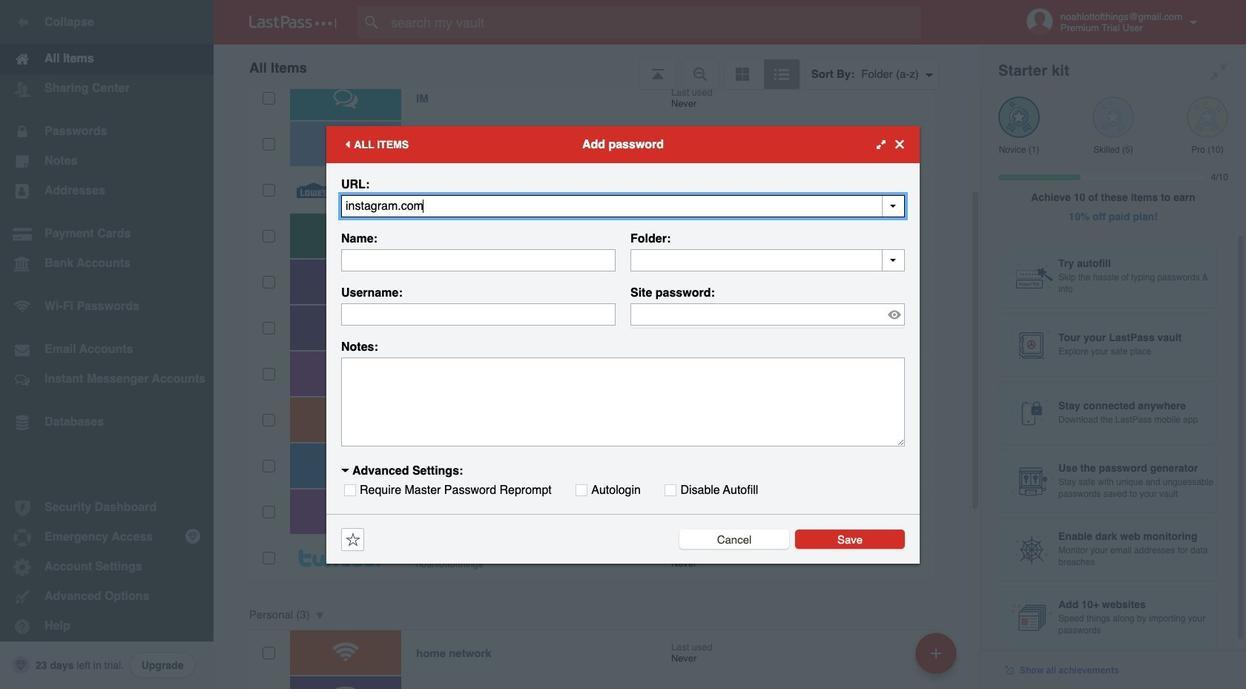 Task type: locate. For each thing, give the bounding box(es) containing it.
lastpass image
[[249, 16, 337, 29]]

dialog
[[326, 126, 920, 563]]

search my vault text field
[[357, 6, 950, 39]]

None text field
[[341, 249, 616, 271], [341, 303, 616, 325], [341, 249, 616, 271], [341, 303, 616, 325]]

None text field
[[341, 195, 905, 217], [630, 249, 905, 271], [341, 357, 905, 446], [341, 195, 905, 217], [630, 249, 905, 271], [341, 357, 905, 446]]

None password field
[[630, 303, 905, 325]]

new item navigation
[[910, 628, 966, 689]]

main navigation navigation
[[0, 0, 214, 689]]



Task type: describe. For each thing, give the bounding box(es) containing it.
new item image
[[931, 648, 941, 658]]

Search search field
[[357, 6, 950, 39]]

vault options navigation
[[214, 45, 980, 89]]



